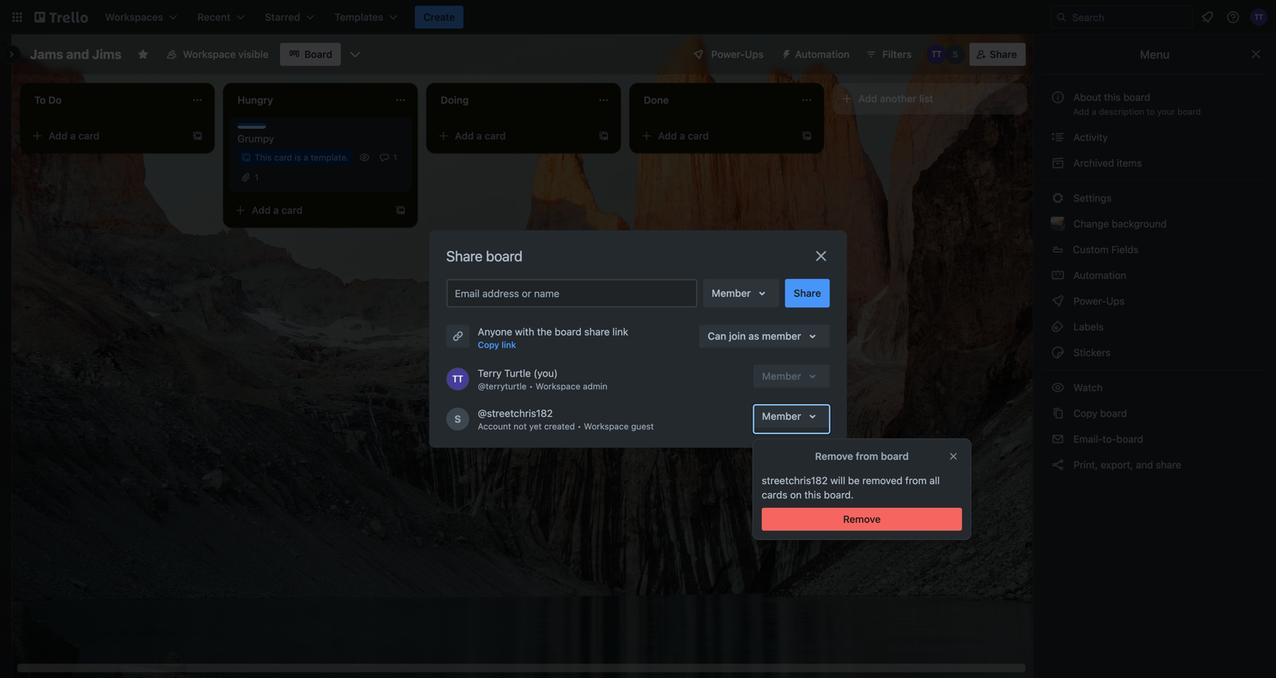 Task type: describe. For each thing, give the bounding box(es) containing it.
1 horizontal spatial 1
[[393, 152, 397, 162]]

description
[[1099, 107, 1144, 117]]

color: blue, title: none image
[[237, 123, 266, 129]]

remove for remove
[[843, 513, 881, 525]]

s button
[[945, 44, 965, 64]]

board.
[[824, 489, 854, 501]]

1 vertical spatial member button
[[753, 405, 830, 428]]

from inside streetchris182 will be removed from all cards on this board.
[[905, 475, 927, 486]]

star or unstar board image
[[137, 49, 149, 60]]

add another list
[[858, 93, 933, 104]]

ups inside power-ups button
[[745, 48, 764, 60]]

jams and jims
[[30, 46, 122, 62]]

streetchris182 will be removed from all cards on this board.
[[762, 475, 940, 501]]

sm image for labels
[[1051, 320, 1065, 334]]

email-to-board
[[1071, 433, 1143, 445]]

change background link
[[1042, 212, 1268, 235]]

add another list button
[[833, 83, 1027, 114]]

copy board
[[1071, 407, 1127, 419]]

s for left streetchris182 (streetchris182) icon
[[454, 413, 461, 425]]

remove button
[[762, 508, 962, 531]]

sm image for watch
[[1051, 381, 1065, 395]]

archived items
[[1071, 157, 1142, 169]]

created
[[544, 421, 575, 431]]

will
[[831, 475, 845, 486]]

sm image for activity
[[1051, 130, 1065, 144]]

0 vertical spatial streetchris182 (streetchris182) image
[[945, 44, 965, 64]]

stickers link
[[1042, 341, 1268, 364]]

the
[[537, 326, 552, 338]]

change
[[1074, 218, 1109, 230]]

print, export, and share link
[[1042, 454, 1268, 476]]

as
[[749, 330, 759, 342]]

0 vertical spatial terry turtle (terryturtle) image
[[1250, 9, 1268, 26]]

(you)
[[534, 367, 558, 379]]

board link
[[280, 43, 341, 66]]

background
[[1112, 218, 1167, 230]]

1 horizontal spatial and
[[1136, 459, 1153, 471]]

sm image for automation
[[1051, 268, 1065, 283]]

with
[[515, 326, 534, 338]]

automation link
[[1042, 264, 1268, 287]]

create button
[[415, 6, 464, 29]]

email-to-board link
[[1042, 428, 1268, 451]]

0 horizontal spatial member
[[712, 287, 751, 299]]

power-ups button
[[683, 43, 772, 66]]

not
[[514, 421, 527, 431]]

1 horizontal spatial member
[[762, 410, 801, 422]]

workspace inside @streetchris182 account not yet created • workspace guest
[[584, 421, 629, 431]]

sm image inside automation button
[[775, 43, 795, 63]]

be
[[848, 475, 860, 486]]

workspace visible
[[183, 48, 269, 60]]

custom
[[1073, 244, 1109, 255]]

print,
[[1074, 459, 1098, 471]]

0 horizontal spatial streetchris182 (streetchris182) image
[[446, 408, 469, 431]]

removed
[[862, 475, 903, 486]]

1 vertical spatial share button
[[785, 279, 830, 308]]

close popover image
[[948, 451, 959, 462]]

power-ups link
[[1042, 290, 1268, 313]]

automation inside automation button
[[795, 48, 850, 60]]

board inside copy board link
[[1100, 407, 1127, 419]]

and inside board name "text box"
[[66, 46, 89, 62]]

automation inside automation link
[[1071, 269, 1126, 281]]

@streetchris182
[[478, 407, 553, 419]]

join
[[729, 330, 746, 342]]

board inside anyone with the board share link copy link
[[555, 326, 582, 338]]

custom fields button
[[1042, 238, 1268, 261]]

yet
[[529, 421, 542, 431]]

turtle
[[504, 367, 531, 379]]

ups inside 'power-ups' link
[[1106, 295, 1125, 307]]

0 horizontal spatial from
[[856, 450, 878, 462]]

1 vertical spatial power-
[[1074, 295, 1106, 307]]

about this board add a description to your board
[[1073, 91, 1201, 117]]

template.
[[311, 152, 349, 162]]

print, export, and share
[[1071, 459, 1181, 471]]

1 vertical spatial link
[[502, 340, 516, 350]]

copy board link
[[1042, 402, 1268, 425]]

activity
[[1071, 131, 1108, 143]]

grumpy link
[[237, 132, 403, 146]]

items
[[1117, 157, 1142, 169]]

power-ups inside power-ups button
[[711, 48, 764, 60]]

Board name text field
[[23, 43, 129, 66]]

watch link
[[1042, 376, 1268, 399]]

anyone
[[478, 326, 512, 338]]

another
[[880, 93, 917, 104]]

1 vertical spatial share
[[1156, 459, 1181, 471]]

email-
[[1074, 433, 1103, 445]]

change background
[[1071, 218, 1167, 230]]

sm image for archived items
[[1051, 156, 1065, 170]]

@terryturtle
[[478, 381, 527, 391]]

terry
[[478, 367, 502, 379]]

sm image for power-ups
[[1051, 294, 1065, 308]]

primary element
[[0, 0, 1276, 34]]

2 vertical spatial share
[[794, 287, 821, 299]]

jams
[[30, 46, 63, 62]]

this inside streetchris182 will be removed from all cards on this board.
[[804, 489, 821, 501]]

0 vertical spatial share
[[990, 48, 1017, 60]]

add inside add another list button
[[858, 93, 877, 104]]

s for the topmost streetchris182 (streetchris182) icon
[[953, 49, 958, 59]]

0 notifications image
[[1199, 9, 1216, 26]]

remove for remove from board
[[815, 450, 853, 462]]

can join as member button
[[699, 325, 830, 348]]

settings link
[[1042, 187, 1268, 210]]

visible
[[238, 48, 269, 60]]

list
[[919, 93, 933, 104]]



Task type: vqa. For each thing, say whether or not it's contained in the screenshot.
the top remove
yes



Task type: locate. For each thing, give the bounding box(es) containing it.
automation button
[[775, 43, 858, 66]]

1
[[393, 152, 397, 162], [255, 172, 259, 182]]

ups left automation button
[[745, 48, 764, 60]]

2 sm image from the top
[[1051, 294, 1065, 308]]

create from template… image
[[192, 130, 203, 142], [598, 130, 609, 142], [801, 130, 813, 142], [395, 205, 406, 216]]

1 horizontal spatial s
[[953, 49, 958, 59]]

sm image inside email-to-board link
[[1051, 432, 1065, 446]]

0 horizontal spatial s
[[454, 413, 461, 425]]

4 sm image from the top
[[1051, 381, 1065, 395]]

filters button
[[861, 43, 916, 66]]

remove from board
[[815, 450, 909, 462]]

search image
[[1056, 11, 1067, 23]]

1 horizontal spatial power-
[[1074, 295, 1106, 307]]

1 vertical spatial power-ups
[[1071, 295, 1127, 307]]

share button
[[970, 43, 1026, 66], [785, 279, 830, 308]]

terry turtle (terryturtle) image
[[927, 44, 947, 64]]

ups
[[745, 48, 764, 60], [1106, 295, 1125, 307]]

0 horizontal spatial terry turtle (terryturtle) image
[[446, 368, 469, 391]]

2 horizontal spatial share
[[990, 48, 1017, 60]]

0 vertical spatial s
[[953, 49, 958, 59]]

guest
[[631, 421, 654, 431]]

share board
[[446, 248, 523, 264]]

sm image inside activity link
[[1051, 130, 1065, 144]]

this inside about this board add a description to your board
[[1104, 91, 1121, 103]]

fields
[[1111, 244, 1139, 255]]

all
[[930, 475, 940, 486]]

0 vertical spatial and
[[66, 46, 89, 62]]

labels
[[1071, 321, 1104, 333]]

filters
[[883, 48, 912, 60]]

1 horizontal spatial share
[[1156, 459, 1181, 471]]

account
[[478, 421, 511, 431]]

power-ups
[[711, 48, 764, 60], [1071, 295, 1127, 307]]

1 vertical spatial automation
[[1071, 269, 1126, 281]]

2 vertical spatial workspace
[[584, 421, 629, 431]]

from left all
[[905, 475, 927, 486]]

0 horizontal spatial power-
[[711, 48, 745, 60]]

copy link button
[[478, 338, 516, 352]]

sm image inside settings link
[[1051, 191, 1065, 205]]

workspace inside terry turtle (you) @terryturtle • workspace admin
[[536, 381, 580, 391]]

1 vertical spatial •
[[577, 421, 581, 431]]

1 vertical spatial ups
[[1106, 295, 1125, 307]]

sm image for print, export, and share
[[1051, 458, 1065, 472]]

power-
[[711, 48, 745, 60], [1074, 295, 1106, 307]]

• inside @streetchris182 account not yet created • workspace guest
[[577, 421, 581, 431]]

automation
[[795, 48, 850, 60], [1071, 269, 1126, 281]]

to-
[[1103, 433, 1117, 445]]

sm image
[[1051, 156, 1065, 170], [1051, 294, 1065, 308], [1051, 346, 1065, 360], [1051, 381, 1065, 395], [1051, 458, 1065, 472]]

sm image inside copy board link
[[1051, 406, 1065, 421]]

and
[[66, 46, 89, 62], [1136, 459, 1153, 471]]

board
[[1124, 91, 1150, 103], [1178, 107, 1201, 117], [486, 248, 523, 264], [555, 326, 582, 338], [1100, 407, 1127, 419], [1117, 433, 1143, 445], [881, 450, 909, 462]]

1 vertical spatial this
[[804, 489, 821, 501]]

share button right s button
[[970, 43, 1026, 66]]

1 vertical spatial s
[[454, 413, 461, 425]]

board inside email-to-board link
[[1117, 433, 1143, 445]]

1 vertical spatial streetchris182 (streetchris182) image
[[446, 408, 469, 431]]

customize views image
[[348, 47, 362, 62]]

1 vertical spatial terry turtle (terryturtle) image
[[446, 368, 469, 391]]

• right created
[[577, 421, 581, 431]]

grumpy
[[237, 133, 274, 144]]

1 vertical spatial share
[[446, 248, 483, 264]]

open information menu image
[[1226, 10, 1240, 24]]

sm image for settings
[[1051, 191, 1065, 205]]

1 vertical spatial from
[[905, 475, 927, 486]]

sm image for copy board
[[1051, 406, 1065, 421]]

0 horizontal spatial 1
[[255, 172, 259, 182]]

1 horizontal spatial from
[[905, 475, 927, 486]]

1 vertical spatial copy
[[1074, 407, 1098, 419]]

admin
[[583, 381, 607, 391]]

workspace visible button
[[157, 43, 277, 66]]

share button down close icon
[[785, 279, 830, 308]]

labels link
[[1042, 315, 1268, 338]]

sm image inside print, export, and share link
[[1051, 458, 1065, 472]]

copy
[[478, 340, 499, 350], [1074, 407, 1098, 419]]

create
[[424, 11, 455, 23]]

remove down streetchris182 will be removed from all cards on this board.
[[843, 513, 881, 525]]

0 horizontal spatial power-ups
[[711, 48, 764, 60]]

ups down automation link
[[1106, 295, 1125, 307]]

streetchris182 (streetchris182) image up add another list button
[[945, 44, 965, 64]]

member up streetchris182
[[762, 410, 801, 422]]

1 vertical spatial and
[[1136, 459, 1153, 471]]

sm image for email-to-board
[[1051, 432, 1065, 446]]

card
[[78, 130, 99, 142], [485, 130, 506, 142], [688, 130, 709, 142], [274, 152, 292, 162], [282, 204, 303, 216]]

0 horizontal spatial copy
[[478, 340, 499, 350]]

0 vertical spatial from
[[856, 450, 878, 462]]

0 horizontal spatial share
[[584, 326, 610, 338]]

0 vertical spatial member
[[712, 287, 751, 299]]

a inside about this board add a description to your board
[[1092, 107, 1097, 117]]

0 horizontal spatial automation
[[795, 48, 850, 60]]

0 horizontal spatial share button
[[785, 279, 830, 308]]

anyone with the board share link copy link
[[478, 326, 628, 350]]

0 vertical spatial copy
[[478, 340, 499, 350]]

automation down the custom fields
[[1071, 269, 1126, 281]]

0 vertical spatial power-
[[711, 48, 745, 60]]

terry turtle (terryturtle) image left terry at the bottom left of the page
[[446, 368, 469, 391]]

1 horizontal spatial automation
[[1071, 269, 1126, 281]]

0 vertical spatial power-ups
[[711, 48, 764, 60]]

share down the "email address or name" text box
[[584, 326, 610, 338]]

Email address or name text field
[[455, 283, 695, 303]]

this right on
[[804, 489, 821, 501]]

1 down this
[[255, 172, 259, 182]]

add
[[858, 93, 877, 104], [1073, 107, 1089, 117], [49, 130, 68, 142], [455, 130, 474, 142], [658, 130, 677, 142], [252, 204, 271, 216]]

0 horizontal spatial link
[[502, 340, 516, 350]]

s left account
[[454, 413, 461, 425]]

terry turtle (terryturtle) image right open information menu icon
[[1250, 9, 1268, 26]]

@streetchris182 account not yet created • workspace guest
[[478, 407, 654, 431]]

0 vertical spatial member button
[[703, 279, 780, 308]]

0 vertical spatial share button
[[970, 43, 1026, 66]]

can
[[708, 330, 726, 342]]

archived items link
[[1042, 152, 1268, 175]]

5 sm image from the top
[[1051, 458, 1065, 472]]

custom fields
[[1073, 244, 1139, 255]]

from
[[856, 450, 878, 462], [905, 475, 927, 486]]

0 vertical spatial workspace
[[183, 48, 236, 60]]

0 vertical spatial 1
[[393, 152, 397, 162]]

member button up streetchris182
[[753, 405, 830, 428]]

sm image inside labels link
[[1051, 320, 1065, 334]]

0 vertical spatial •
[[529, 381, 533, 391]]

copy down anyone
[[478, 340, 499, 350]]

board
[[304, 48, 332, 60]]

jims
[[92, 46, 122, 62]]

1 vertical spatial 1
[[255, 172, 259, 182]]

sm image inside automation link
[[1051, 268, 1065, 283]]

to
[[1147, 107, 1155, 117]]

Search field
[[1067, 6, 1192, 28]]

1 horizontal spatial streetchris182 (streetchris182) image
[[945, 44, 965, 64]]

1 horizontal spatial this
[[1104, 91, 1121, 103]]

sm image
[[775, 43, 795, 63], [1051, 130, 1065, 144], [1051, 191, 1065, 205], [1051, 268, 1065, 283], [1051, 320, 1065, 334], [1051, 406, 1065, 421], [1051, 432, 1065, 446]]

workspace left guest
[[584, 421, 629, 431]]

link
[[613, 326, 628, 338], [502, 340, 516, 350]]

0 vertical spatial ups
[[745, 48, 764, 60]]

share down email-to-board link
[[1156, 459, 1181, 471]]

1 horizontal spatial power-ups
[[1071, 295, 1127, 307]]

sm image inside stickers link
[[1051, 346, 1065, 360]]

member button up join
[[703, 279, 780, 308]]

cards
[[762, 489, 787, 501]]

sm image inside 'power-ups' link
[[1051, 294, 1065, 308]]

share
[[990, 48, 1017, 60], [446, 248, 483, 264], [794, 287, 821, 299]]

switch to… image
[[10, 10, 24, 24]]

0 horizontal spatial workspace
[[183, 48, 236, 60]]

from up be
[[856, 450, 878, 462]]

on
[[790, 489, 802, 501]]

1 horizontal spatial link
[[613, 326, 628, 338]]

workspace inside "button"
[[183, 48, 236, 60]]

can join as member
[[708, 330, 801, 342]]

1 right template. on the left
[[393, 152, 397, 162]]

this card is a template.
[[255, 152, 349, 162]]

member
[[712, 287, 751, 299], [762, 410, 801, 422]]

0 vertical spatial link
[[613, 326, 628, 338]]

3 sm image from the top
[[1051, 346, 1065, 360]]

1 horizontal spatial ups
[[1106, 295, 1125, 307]]

0 vertical spatial remove
[[815, 450, 853, 462]]

menu
[[1140, 48, 1170, 61]]

1 vertical spatial member
[[762, 410, 801, 422]]

• inside terry turtle (you) @terryturtle • workspace admin
[[529, 381, 533, 391]]

1 horizontal spatial workspace
[[536, 381, 580, 391]]

workspace
[[183, 48, 236, 60], [536, 381, 580, 391], [584, 421, 629, 431]]

your
[[1157, 107, 1175, 117]]

• down turtle on the left of page
[[529, 381, 533, 391]]

is
[[295, 152, 301, 162]]

0 horizontal spatial this
[[804, 489, 821, 501]]

0 horizontal spatial and
[[66, 46, 89, 62]]

about
[[1074, 91, 1101, 103]]

this
[[255, 152, 272, 162]]

streetchris182 (streetchris182) image left account
[[446, 408, 469, 431]]

member up join
[[712, 287, 751, 299]]

add inside about this board add a description to your board
[[1073, 107, 1089, 117]]

remove up will
[[815, 450, 853, 462]]

s inside button
[[953, 49, 958, 59]]

and left jims
[[66, 46, 89, 62]]

add a card
[[49, 130, 99, 142], [455, 130, 506, 142], [658, 130, 709, 142], [252, 204, 303, 216]]

0 horizontal spatial ups
[[745, 48, 764, 60]]

this
[[1104, 91, 1121, 103], [804, 489, 821, 501]]

sm image inside archived items link
[[1051, 156, 1065, 170]]

copy up email-
[[1074, 407, 1098, 419]]

0 horizontal spatial share
[[446, 248, 483, 264]]

1 horizontal spatial copy
[[1074, 407, 1098, 419]]

terry turtle (you) @terryturtle • workspace admin
[[478, 367, 607, 391]]

0 horizontal spatial •
[[529, 381, 533, 391]]

remove
[[815, 450, 853, 462], [843, 513, 881, 525]]

1 horizontal spatial •
[[577, 421, 581, 431]]

power- inside button
[[711, 48, 745, 60]]

1 vertical spatial workspace
[[536, 381, 580, 391]]

link down the "email address or name" text box
[[613, 326, 628, 338]]

streetchris182 (streetchris182) image
[[945, 44, 965, 64], [446, 408, 469, 431]]

s
[[953, 49, 958, 59], [454, 413, 461, 425]]

and down email-to-board link
[[1136, 459, 1153, 471]]

a
[[1092, 107, 1097, 117], [70, 130, 76, 142], [477, 130, 482, 142], [680, 130, 685, 142], [304, 152, 308, 162], [273, 204, 279, 216]]

close image
[[813, 248, 830, 265]]

this up description
[[1104, 91, 1121, 103]]

workspace down the (you)
[[536, 381, 580, 391]]

watch
[[1071, 382, 1106, 393]]

1 sm image from the top
[[1051, 156, 1065, 170]]

export,
[[1101, 459, 1133, 471]]

1 horizontal spatial share button
[[970, 43, 1026, 66]]

0 vertical spatial share
[[584, 326, 610, 338]]

0 vertical spatial this
[[1104, 91, 1121, 103]]

link down anyone
[[502, 340, 516, 350]]

copy inside anyone with the board share link copy link
[[478, 340, 499, 350]]

stickers
[[1071, 347, 1111, 358]]

member
[[762, 330, 801, 342]]

s right terry turtle (terryturtle) image
[[953, 49, 958, 59]]

1 horizontal spatial share
[[794, 287, 821, 299]]

1 vertical spatial remove
[[843, 513, 881, 525]]

workspace left visible at the left of page
[[183, 48, 236, 60]]

sm image inside watch link
[[1051, 381, 1065, 395]]

•
[[529, 381, 533, 391], [577, 421, 581, 431]]

0 vertical spatial automation
[[795, 48, 850, 60]]

2 horizontal spatial workspace
[[584, 421, 629, 431]]

settings
[[1071, 192, 1112, 204]]

remove inside button
[[843, 513, 881, 525]]

streetchris182
[[762, 475, 828, 486]]

archived
[[1074, 157, 1114, 169]]

activity link
[[1042, 126, 1268, 149]]

sm image for stickers
[[1051, 346, 1065, 360]]

automation left filters button on the top right of the page
[[795, 48, 850, 60]]

terry turtle (terryturtle) image
[[1250, 9, 1268, 26], [446, 368, 469, 391]]

1 horizontal spatial terry turtle (terryturtle) image
[[1250, 9, 1268, 26]]

share inside anyone with the board share link copy link
[[584, 326, 610, 338]]



